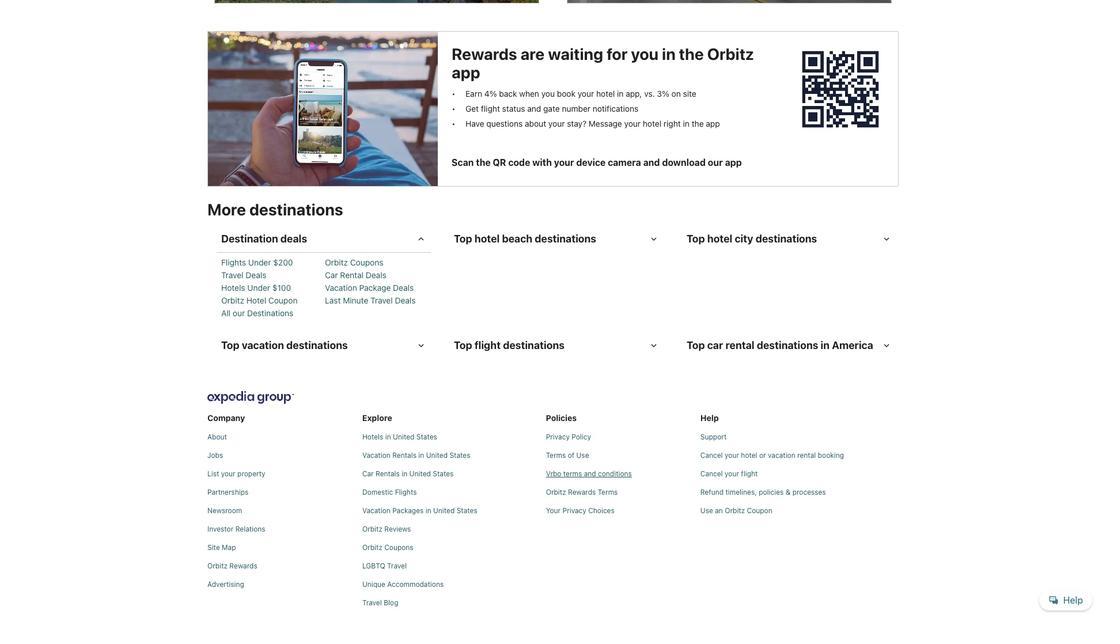 Task type: locate. For each thing, give the bounding box(es) containing it.
your up cancel your flight
[[725, 452, 740, 460]]

vacation packages in united states
[[363, 507, 478, 516]]

hotel left beach
[[475, 233, 500, 245]]

2 vertical spatial vacation
[[363, 507, 391, 516]]

0 horizontal spatial flights
[[221, 258, 246, 268]]

1 horizontal spatial rewards
[[452, 45, 517, 64]]

travel
[[221, 271, 244, 280], [371, 296, 393, 306], [387, 562, 407, 571], [363, 599, 382, 608]]

1 vertical spatial you
[[542, 89, 555, 99]]

1 cancel from the top
[[701, 452, 723, 460]]

our right download
[[708, 158, 723, 168]]

coupons up the car rental deals link
[[350, 258, 384, 268]]

0 horizontal spatial and
[[528, 104, 541, 114]]

last minute travel deals all our destinations
[[221, 296, 416, 318]]

1 vertical spatial rewards
[[568, 488, 596, 497]]

orbitz inside orbitz coupons travel deals
[[325, 258, 348, 268]]

small image inside top hotel city destinations dropdown button
[[882, 234, 892, 245]]

rentals up "car rentals in united states"
[[393, 452, 417, 460]]

1 vertical spatial under
[[248, 283, 270, 293]]

0 vertical spatial rentals
[[393, 452, 417, 460]]

your down get flight status and gate number notifications
[[549, 119, 565, 129]]

small image
[[416, 234, 427, 245], [649, 234, 659, 245], [882, 234, 892, 245], [882, 341, 892, 351]]

0 horizontal spatial rewards
[[230, 562, 257, 571]]

flight inside dropdown button
[[475, 340, 501, 352]]

unique accommodations link
[[363, 581, 542, 590]]

states down domestic flights link
[[457, 507, 478, 516]]

top for top car rental destinations in america
[[687, 340, 705, 352]]

1 horizontal spatial car
[[363, 470, 374, 479]]

destinations
[[247, 309, 294, 318]]

united for car rentals in united states
[[410, 470, 431, 479]]

1 vertical spatial use
[[701, 507, 713, 516]]

vacation rentals in united states
[[363, 452, 471, 460]]

app up earn
[[452, 63, 481, 82]]

city
[[735, 233, 754, 245]]

1 horizontal spatial and
[[584, 470, 596, 479]]

your
[[578, 89, 594, 99], [549, 119, 565, 129], [625, 119, 641, 129], [554, 158, 574, 168], [725, 452, 740, 460], [221, 470, 236, 479], [725, 470, 740, 479]]

list containing privacy policy
[[546, 429, 696, 516]]

rental
[[726, 340, 755, 352], [798, 452, 816, 460]]

destinations
[[249, 200, 343, 219], [535, 233, 597, 245], [756, 233, 818, 245], [287, 340, 348, 352], [503, 340, 565, 352], [757, 340, 819, 352]]

refund
[[701, 488, 724, 497]]

about link
[[208, 433, 358, 442]]

small image inside top hotel beach destinations dropdown button
[[649, 234, 659, 245]]

the left qr
[[476, 158, 491, 168]]

orbitz inside policies list item
[[546, 488, 566, 497]]

advertising link
[[208, 581, 358, 590]]

refund timelines, policies & processes link
[[701, 488, 908, 498]]

orbitz coupons link
[[325, 258, 427, 268], [363, 544, 542, 553]]

more destinations
[[208, 200, 343, 219]]

top flight destinations button
[[447, 333, 666, 359]]

orbitz coupons
[[363, 544, 414, 552]]

0 horizontal spatial coupon
[[269, 296, 298, 306]]

0 vertical spatial terms
[[546, 452, 566, 460]]

coupons for orbitz coupons travel deals
[[350, 258, 384, 268]]

1 vertical spatial vacation
[[768, 452, 796, 460]]

blog
[[384, 599, 399, 608]]

2 horizontal spatial and
[[644, 158, 660, 168]]

orbitz rewards
[[208, 562, 257, 571]]

small image inside top car rental destinations in america dropdown button
[[882, 341, 892, 351]]

coupon down "$100" in the top left of the page
[[269, 296, 298, 306]]

and inside vrbo terms and conditions link
[[584, 470, 596, 479]]

you inside rewards are waiting for you in the orbitz app
[[631, 45, 659, 64]]

beach
[[502, 233, 533, 245]]

you up gate
[[542, 89, 555, 99]]

vacation down destinations
[[242, 340, 284, 352]]

hotels under $100 link
[[221, 283, 323, 294]]

our inside rewards are waiting for you in the orbitz app 'region'
[[708, 158, 723, 168]]

use inside 'link'
[[701, 507, 713, 516]]

0 vertical spatial and
[[528, 104, 541, 114]]

small image
[[416, 341, 427, 351], [649, 341, 659, 351]]

vacation for rentals
[[363, 452, 391, 460]]

an
[[715, 507, 723, 516]]

3%
[[657, 89, 670, 99]]

2 vertical spatial and
[[584, 470, 596, 479]]

car for rentals
[[363, 470, 374, 479]]

united down hotels in united states link
[[426, 452, 448, 460]]

1 horizontal spatial coupon
[[747, 507, 773, 516]]

in up 3%
[[662, 45, 676, 64]]

hotel
[[597, 89, 615, 99], [643, 119, 662, 129], [475, 233, 500, 245], [708, 233, 733, 245], [741, 452, 758, 460]]

number
[[562, 104, 591, 114]]

have questions about your stay? message your hotel right in the app list item
[[452, 119, 764, 129]]

cancel your hotel or vacation rental booking link
[[701, 452, 908, 461]]

under
[[248, 258, 271, 268], [248, 283, 270, 293]]

travel blog
[[363, 599, 399, 608]]

1 vertical spatial app
[[706, 119, 720, 129]]

0 horizontal spatial hotels
[[221, 283, 245, 293]]

1 vertical spatial coupon
[[747, 507, 773, 516]]

vacation inside vacation package deals orbitz hotel coupon
[[325, 283, 357, 293]]

orbitz reviews
[[363, 525, 411, 534]]

vacation inside top vacation destinations dropdown button
[[242, 340, 284, 352]]

1 vertical spatial hotels
[[363, 433, 384, 442]]

coupons inside the explore list item
[[385, 544, 414, 552]]

you inside list item
[[542, 89, 555, 99]]

car rental deals link
[[325, 271, 427, 281]]

orbitz coupons link up lgbtq travel link
[[363, 544, 542, 553]]

vacation down domestic
[[363, 507, 391, 516]]

rentals inside vacation rentals in united states link
[[393, 452, 417, 460]]

your up number
[[578, 89, 594, 99]]

1 horizontal spatial app
[[706, 119, 720, 129]]

small image for top vacation destinations
[[416, 341, 427, 351]]

and inside get flight status and gate number notifications list item
[[528, 104, 541, 114]]

car rental deals hotels under $100
[[221, 271, 387, 293]]

accommodations
[[387, 581, 444, 589]]

booking
[[818, 452, 844, 460]]

cancel up refund
[[701, 470, 723, 479]]

terms left of
[[546, 452, 566, 460]]

list
[[452, 82, 774, 129], [208, 387, 908, 613], [208, 429, 358, 590], [363, 429, 542, 608], [546, 429, 696, 516], [701, 429, 908, 516]]

and
[[528, 104, 541, 114], [644, 158, 660, 168], [584, 470, 596, 479]]

you
[[631, 45, 659, 64], [542, 89, 555, 99]]

1 horizontal spatial flights
[[395, 488, 417, 497]]

united down vacation rentals in united states
[[410, 470, 431, 479]]

travel down flights under $200
[[221, 271, 244, 280]]

states down hotels in united states link
[[450, 452, 471, 460]]

small image for top car rental destinations in america
[[882, 341, 892, 351]]

you for when
[[542, 89, 555, 99]]

app inside list item
[[706, 119, 720, 129]]

1 horizontal spatial rental
[[798, 452, 816, 460]]

small image inside top vacation destinations dropdown button
[[416, 341, 427, 351]]

help list item
[[701, 409, 908, 516]]

0 horizontal spatial coupons
[[350, 258, 384, 268]]

deals inside vacation package deals orbitz hotel coupon
[[393, 283, 414, 293]]

list containing earn 4% back when you book your hotel in app, vs. 3% on site
[[452, 82, 774, 129]]

flight inside list item
[[481, 104, 500, 114]]

0 vertical spatial use
[[577, 452, 589, 460]]

vacation inside cancel your hotel or vacation rental booking link
[[768, 452, 796, 460]]

0 vertical spatial under
[[248, 258, 271, 268]]

top for top hotel city destinations
[[687, 233, 705, 245]]

0 horizontal spatial rental
[[726, 340, 755, 352]]

app right download
[[725, 158, 742, 168]]

1 vertical spatial the
[[692, 119, 704, 129]]

0 vertical spatial rental
[[726, 340, 755, 352]]

0 vertical spatial hotels
[[221, 283, 245, 293]]

small image inside destination deals dropdown button
[[416, 234, 427, 245]]

camera
[[608, 158, 641, 168]]

deals down "vacation package deals" link
[[395, 296, 416, 306]]

rewards up your privacy choices
[[568, 488, 596, 497]]

orbitz
[[708, 45, 754, 64], [325, 258, 348, 268], [221, 296, 244, 306], [546, 488, 566, 497], [725, 507, 745, 516], [363, 525, 383, 534], [363, 544, 383, 552], [208, 562, 228, 571]]

rental down "support" link
[[798, 452, 816, 460]]

more
[[208, 200, 246, 219]]

2 horizontal spatial rewards
[[568, 488, 596, 497]]

in inside dropdown button
[[821, 340, 830, 352]]

2 vertical spatial flight
[[741, 470, 758, 479]]

list containing company
[[208, 387, 908, 613]]

states down vacation rentals in united states link
[[433, 470, 454, 479]]

1 vertical spatial and
[[644, 158, 660, 168]]

0 vertical spatial coupons
[[350, 258, 384, 268]]

orbitz rewards terms
[[546, 488, 618, 497]]

0 vertical spatial you
[[631, 45, 659, 64]]

rental right 'car'
[[726, 340, 755, 352]]

cancel down support
[[701, 452, 723, 460]]

orbitz coupons link up the car rental deals link
[[325, 258, 427, 268]]

small image inside top flight destinations dropdown button
[[649, 341, 659, 351]]

and up the about
[[528, 104, 541, 114]]

under inside the car rental deals hotels under $100
[[248, 283, 270, 293]]

vacation down hotels in united states
[[363, 452, 391, 460]]

your right list
[[221, 470, 236, 479]]

processes
[[793, 488, 826, 497]]

in up "car rentals in united states"
[[419, 452, 424, 460]]

1 horizontal spatial terms
[[598, 488, 618, 497]]

top hotel city destinations
[[687, 233, 818, 245]]

deals right the package
[[393, 283, 414, 293]]

list your property link
[[208, 470, 358, 479]]

2 horizontal spatial app
[[725, 158, 742, 168]]

rewards down map
[[230, 562, 257, 571]]

in down explore
[[385, 433, 391, 442]]

deals inside last minute travel deals all our destinations
[[395, 296, 416, 306]]

newsroom
[[208, 507, 242, 516]]

in down vacation rentals in united states
[[402, 470, 408, 479]]

deals
[[281, 233, 307, 245]]

deals down flights under $200
[[246, 271, 267, 280]]

terms up choices
[[598, 488, 618, 497]]

1 small image from the left
[[416, 341, 427, 351]]

1 vertical spatial flights
[[395, 488, 417, 497]]

vacation
[[325, 283, 357, 293], [363, 452, 391, 460], [363, 507, 391, 516]]

coupon
[[269, 296, 298, 306], [747, 507, 773, 516]]

flights down "car rentals in united states"
[[395, 488, 417, 497]]

1 vertical spatial cancel
[[701, 470, 723, 479]]

travel blog link
[[363, 599, 542, 608]]

our inside last minute travel deals all our destinations
[[233, 309, 245, 318]]

and right camera
[[644, 158, 660, 168]]

$200
[[273, 258, 293, 268]]

coupons down "reviews"
[[385, 544, 414, 552]]

vacation package deals link
[[325, 283, 427, 294]]

2 small image from the left
[[649, 341, 659, 351]]

conditions
[[598, 470, 632, 479]]

top car rental destinations in america button
[[680, 333, 899, 359]]

policies
[[759, 488, 784, 497]]

app,
[[626, 89, 642, 99]]

hotel up get flight status and gate number notifications list item
[[597, 89, 615, 99]]

1 horizontal spatial our
[[708, 158, 723, 168]]

car up domestic
[[363, 470, 374, 479]]

1 vertical spatial rental
[[798, 452, 816, 460]]

our right all
[[233, 309, 245, 318]]

2 vertical spatial rewards
[[230, 562, 257, 571]]

1 vertical spatial car
[[363, 470, 374, 479]]

car for rental
[[325, 271, 338, 280]]

code
[[509, 158, 531, 168]]

1 horizontal spatial vacation
[[768, 452, 796, 460]]

packages
[[393, 507, 424, 516]]

1 vertical spatial vacation
[[363, 452, 391, 460]]

book
[[557, 89, 576, 99]]

under up 'travel deals' "link"
[[248, 258, 271, 268]]

hotels up all
[[221, 283, 245, 293]]

the inside rewards are waiting for you in the orbitz app
[[679, 45, 704, 64]]

rewards inside policies list item
[[568, 488, 596, 497]]

the up site
[[679, 45, 704, 64]]

rental
[[340, 271, 364, 280]]

hotels down explore
[[363, 433, 384, 442]]

rental inside help list item
[[798, 452, 816, 460]]

vacation up the last
[[325, 283, 357, 293]]

use right of
[[577, 452, 589, 460]]

rewards for orbitz rewards terms
[[568, 488, 596, 497]]

travel down "vacation package deals" link
[[371, 296, 393, 306]]

1 horizontal spatial coupons
[[385, 544, 414, 552]]

stay?
[[567, 119, 587, 129]]

1 horizontal spatial you
[[631, 45, 659, 64]]

rentals for car
[[376, 470, 400, 479]]

coupon inside use an orbitz coupon 'link'
[[747, 507, 773, 516]]

1 horizontal spatial hotels
[[363, 433, 384, 442]]

0 vertical spatial the
[[679, 45, 704, 64]]

flight inside help list item
[[741, 470, 758, 479]]

car inside the car rental deals hotels under $100
[[325, 271, 338, 280]]

travel down unique
[[363, 599, 382, 608]]

car left rental
[[325, 271, 338, 280]]

privacy down policies
[[546, 433, 570, 442]]

are
[[521, 45, 545, 64]]

united down domestic flights link
[[433, 507, 455, 516]]

app for scan the qr code with your device camera and download our app
[[725, 158, 742, 168]]

policy
[[572, 433, 591, 442]]

0 vertical spatial rewards
[[452, 45, 517, 64]]

2 cancel from the top
[[701, 470, 723, 479]]

0 horizontal spatial small image
[[416, 341, 427, 351]]

company
[[208, 414, 245, 423]]

0 horizontal spatial use
[[577, 452, 589, 460]]

vacation packages in united states link
[[363, 507, 542, 516]]

0 vertical spatial car
[[325, 271, 338, 280]]

list for rewards are waiting for you in the orbitz app
[[452, 82, 774, 129]]

privacy down orbitz rewards terms
[[563, 507, 587, 516]]

in left america
[[821, 340, 830, 352]]

list your property
[[208, 470, 265, 479]]

0 vertical spatial flights
[[221, 258, 246, 268]]

app right 'right'
[[706, 119, 720, 129]]

flight
[[481, 104, 500, 114], [475, 340, 501, 352], [741, 470, 758, 479]]

choices
[[589, 507, 615, 516]]

orbitz hotel coupon link
[[221, 296, 323, 306]]

small image for top hotel city destinations
[[882, 234, 892, 245]]

top vacation destinations button
[[214, 333, 433, 359]]

0 horizontal spatial app
[[452, 63, 481, 82]]

rewards up the 4%
[[452, 45, 517, 64]]

1 horizontal spatial use
[[701, 507, 713, 516]]

your up timelines,
[[725, 470, 740, 479]]

car inside the explore list item
[[363, 470, 374, 479]]

hotel left 'right'
[[643, 119, 662, 129]]

1 horizontal spatial small image
[[649, 341, 659, 351]]

0 horizontal spatial our
[[233, 309, 245, 318]]

flights
[[221, 258, 246, 268], [395, 488, 417, 497]]

1 vertical spatial our
[[233, 309, 245, 318]]

united up vacation rentals in united states
[[393, 433, 415, 442]]

0 horizontal spatial you
[[542, 89, 555, 99]]

top hotel beach destinations
[[454, 233, 597, 245]]

list containing support
[[701, 429, 908, 516]]

rentals inside car rentals in united states link
[[376, 470, 400, 479]]

use left an
[[701, 507, 713, 516]]

&
[[786, 488, 791, 497]]

list containing hotels in united states
[[363, 429, 542, 608]]

partnerships
[[208, 488, 249, 497]]

investor relations link
[[208, 525, 358, 535]]

right
[[664, 119, 681, 129]]

or
[[760, 452, 766, 460]]

0 vertical spatial coupon
[[269, 296, 298, 306]]

rewards are waiting for you in the orbitz app region
[[452, 45, 774, 173]]

top vacation destinations
[[221, 340, 348, 352]]

flights down destination
[[221, 258, 246, 268]]

rewards inside "company" "list item"
[[230, 562, 257, 571]]

2 vertical spatial app
[[725, 158, 742, 168]]

under up hotel
[[248, 283, 270, 293]]

list containing about
[[208, 429, 358, 590]]

0 horizontal spatial car
[[325, 271, 338, 280]]

scan
[[452, 158, 474, 168]]

0 vertical spatial flight
[[481, 104, 500, 114]]

in right packages on the left bottom
[[426, 507, 432, 516]]

rewards inside rewards are waiting for you in the orbitz app
[[452, 45, 517, 64]]

use inside policies list item
[[577, 452, 589, 460]]

0 vertical spatial our
[[708, 158, 723, 168]]

0 vertical spatial vacation
[[242, 340, 284, 352]]

vacation right or
[[768, 452, 796, 460]]

jobs link
[[208, 452, 358, 461]]

vrbo terms and conditions
[[546, 470, 632, 479]]

coupon down refund timelines, policies & processes
[[747, 507, 773, 516]]

0 horizontal spatial vacation
[[242, 340, 284, 352]]

your
[[546, 507, 561, 516]]

1 vertical spatial privacy
[[563, 507, 587, 516]]

small image for top flight destinations
[[649, 341, 659, 351]]

0 vertical spatial app
[[452, 63, 481, 82]]

list for company
[[208, 429, 358, 590]]

deals up the package
[[366, 271, 387, 280]]

and right terms
[[584, 470, 596, 479]]

small image for destination deals
[[416, 234, 427, 245]]

when
[[520, 89, 539, 99]]

1 vertical spatial flight
[[475, 340, 501, 352]]

0 vertical spatial vacation
[[325, 283, 357, 293]]

the right 'right'
[[692, 119, 704, 129]]

privacy policy
[[546, 433, 591, 442]]

rentals up domestic flights
[[376, 470, 400, 479]]

you right the for
[[631, 45, 659, 64]]

app inside rewards are waiting for you in the orbitz app
[[452, 63, 481, 82]]

0 vertical spatial cancel
[[701, 452, 723, 460]]

1 vertical spatial coupons
[[385, 544, 414, 552]]

vrbo
[[546, 470, 562, 479]]

coupons inside orbitz coupons travel deals
[[350, 258, 384, 268]]

1 vertical spatial rentals
[[376, 470, 400, 479]]

hotel left or
[[741, 452, 758, 460]]



Task type: describe. For each thing, give the bounding box(es) containing it.
timelines,
[[726, 488, 757, 497]]

company list item
[[208, 409, 358, 590]]

flight for get
[[481, 104, 500, 114]]

your inside "list your property" link
[[221, 470, 236, 479]]

flights inside 'more destinations' region
[[221, 258, 246, 268]]

rental inside dropdown button
[[726, 340, 755, 352]]

top car rental destinations in america
[[687, 340, 874, 352]]

coupon inside vacation package deals orbitz hotel coupon
[[269, 296, 298, 306]]

policies list item
[[546, 409, 696, 516]]

support link
[[701, 433, 908, 442]]

4%
[[485, 89, 497, 99]]

policies
[[546, 414, 577, 423]]

flights under $200
[[221, 258, 293, 268]]

1 vertical spatial orbitz coupons link
[[363, 544, 542, 553]]

top for top flight destinations
[[454, 340, 472, 352]]

about
[[525, 119, 547, 129]]

vacation package deals orbitz hotel coupon
[[221, 283, 414, 306]]

back
[[499, 89, 517, 99]]

for
[[607, 45, 628, 64]]

orbitz inside "company" "list item"
[[208, 562, 228, 571]]

get flight status and gate number notifications list item
[[452, 104, 764, 114]]

states for vacation packages in united states
[[457, 507, 478, 516]]

app for have questions about your stay? message your hotel right in the app
[[706, 119, 720, 129]]

hotel
[[247, 296, 266, 306]]

the inside list item
[[692, 119, 704, 129]]

travel up unique accommodations
[[387, 562, 407, 571]]

deals inside the car rental deals hotels under $100
[[366, 271, 387, 280]]

message
[[589, 119, 622, 129]]

0 vertical spatial orbitz coupons link
[[325, 258, 427, 268]]

small image for top hotel beach destinations
[[649, 234, 659, 245]]

scan the qr code with your device camera and download our app
[[452, 158, 742, 168]]

property
[[238, 470, 265, 479]]

help
[[701, 414, 719, 423]]

destination deals
[[221, 233, 307, 245]]

get
[[466, 104, 479, 114]]

travel inside orbitz coupons travel deals
[[221, 271, 244, 280]]

your right the with
[[554, 158, 574, 168]]

orbitz reviews link
[[363, 525, 542, 535]]

in left app,
[[617, 89, 624, 99]]

vacation for package
[[325, 283, 357, 293]]

states for car rentals in united states
[[433, 470, 454, 479]]

car rentals in united states
[[363, 470, 454, 479]]

your inside cancel your flight link
[[725, 470, 740, 479]]

have
[[466, 119, 485, 129]]

in inside rewards are waiting for you in the orbitz app
[[662, 45, 676, 64]]

coupons for orbitz coupons
[[385, 544, 414, 552]]

rewards are waiting for you in the orbitz app
[[452, 45, 754, 82]]

lgbtq
[[363, 562, 385, 571]]

orbitz inside vacation package deals orbitz hotel coupon
[[221, 296, 244, 306]]

united for vacation rentals in united states
[[426, 452, 448, 460]]

partnerships link
[[208, 488, 358, 498]]

1 vertical spatial terms
[[598, 488, 618, 497]]

top hotel city destinations button
[[680, 226, 899, 253]]

deals inside orbitz coupons travel deals
[[246, 271, 267, 280]]

$100
[[273, 283, 291, 293]]

list for help
[[701, 429, 908, 516]]

unique accommodations
[[363, 581, 444, 589]]

united for vacation packages in united states
[[433, 507, 455, 516]]

your down notifications
[[625, 119, 641, 129]]

all our destinations link
[[221, 309, 323, 319]]

top for top hotel beach destinations
[[454, 233, 472, 245]]

orbitz rewards link
[[208, 562, 358, 571]]

relations
[[236, 525, 265, 534]]

0 horizontal spatial terms
[[546, 452, 566, 460]]

explore
[[363, 414, 392, 423]]

flight for top
[[475, 340, 501, 352]]

travel deals link
[[221, 271, 323, 281]]

qr code image
[[797, 45, 885, 134]]

cancel for cancel your hotel or vacation rental booking
[[701, 452, 723, 460]]

support
[[701, 433, 727, 442]]

orbitz rewards terms link
[[546, 488, 696, 498]]

hotel inside help list item
[[741, 452, 758, 460]]

questions
[[487, 119, 523, 129]]

states for vacation rentals in united states
[[450, 452, 471, 460]]

vacation for packages
[[363, 507, 391, 516]]

travel inside last minute travel deals all our destinations
[[371, 296, 393, 306]]

site map link
[[208, 544, 358, 553]]

download
[[662, 158, 706, 168]]

use an orbitz coupon
[[701, 507, 773, 516]]

minute
[[343, 296, 369, 306]]

0 vertical spatial privacy
[[546, 433, 570, 442]]

rentals for vacation
[[393, 452, 417, 460]]

cancel your flight link
[[701, 470, 908, 479]]

rewards for orbitz rewards
[[230, 562, 257, 571]]

unique
[[363, 581, 386, 589]]

gate
[[544, 104, 560, 114]]

last
[[325, 296, 341, 306]]

your privacy choices
[[546, 507, 615, 516]]

list for explore
[[363, 429, 542, 608]]

of
[[568, 452, 575, 460]]

all
[[221, 309, 231, 318]]

terms
[[564, 470, 582, 479]]

orbitz inside 'link'
[[725, 507, 745, 516]]

have questions about your stay? message your hotel right in the app
[[466, 119, 720, 129]]

device
[[577, 158, 606, 168]]

top for top vacation destinations
[[221, 340, 240, 352]]

cancel for cancel your flight
[[701, 470, 723, 479]]

privacy policy link
[[546, 433, 696, 442]]

qr
[[493, 158, 506, 168]]

list
[[208, 470, 219, 479]]

more destinations region
[[201, 194, 906, 366]]

destination
[[221, 233, 278, 245]]

map
[[222, 544, 236, 552]]

your inside cancel your hotel or vacation rental booking link
[[725, 452, 740, 460]]

about
[[208, 433, 227, 442]]

flights inside the explore list item
[[395, 488, 417, 497]]

orbitz coupons travel deals
[[221, 258, 384, 280]]

states up vacation rentals in united states
[[417, 433, 437, 442]]

advertising
[[208, 581, 244, 589]]

you for for
[[631, 45, 659, 64]]

hotel left city
[[708, 233, 733, 245]]

explore list item
[[363, 409, 542, 608]]

notifications
[[593, 104, 639, 114]]

car
[[708, 340, 724, 352]]

destination deals button
[[214, 226, 433, 253]]

site
[[208, 544, 220, 552]]

newsroom link
[[208, 507, 358, 516]]

expedia group logo image
[[208, 392, 294, 404]]

in right 'right'
[[683, 119, 690, 129]]

jobs
[[208, 452, 223, 460]]

2 vertical spatial the
[[476, 158, 491, 168]]

earn 4% back when you book your hotel in app, vs. 3% on site list item
[[452, 89, 764, 99]]

domestic flights
[[363, 488, 417, 497]]

hotels inside the car rental deals hotels under $100
[[221, 283, 245, 293]]

hotels inside "list"
[[363, 433, 384, 442]]

hotels in united states
[[363, 433, 437, 442]]

refund timelines, policies & processes
[[701, 488, 826, 497]]

your inside "earn 4% back when you book your hotel in app, vs. 3% on site" list item
[[578, 89, 594, 99]]

orbitz inside rewards are waiting for you in the orbitz app
[[708, 45, 754, 64]]

lgbtq travel
[[363, 562, 407, 571]]

list for policies
[[546, 429, 696, 516]]



Task type: vqa. For each thing, say whether or not it's contained in the screenshot.
small icon for Top car rental destinations in America
no



